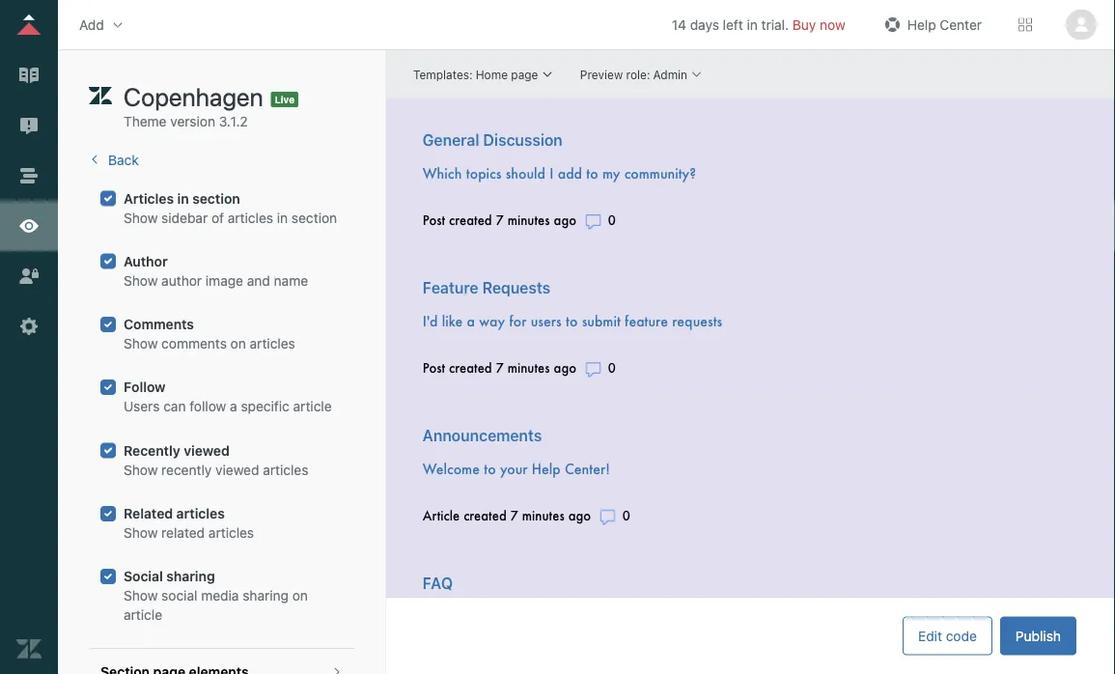 Task type: describe. For each thing, give the bounding box(es) containing it.
comments show comments on articles
[[124, 316, 295, 351]]

customize design image
[[16, 213, 42, 239]]

and
[[247, 272, 270, 288]]

on inside "comments show comments on articles"
[[231, 336, 246, 351]]

show inside social sharing show social media sharing on article
[[124, 588, 158, 604]]

specific
[[241, 399, 290, 415]]

sidebar
[[161, 209, 208, 225]]

settings image
[[16, 314, 42, 339]]

0 vertical spatial viewed
[[184, 442, 230, 458]]

image
[[206, 272, 243, 288]]

articles inside "recently viewed show recently viewed articles"
[[263, 462, 309, 478]]

comments
[[124, 316, 194, 332]]

related
[[124, 505, 173, 521]]

recently viewed show recently viewed articles
[[124, 442, 309, 478]]

articles
[[124, 190, 174, 206]]

follow users can follow a specific article
[[124, 379, 332, 415]]

author show author image and name
[[124, 253, 308, 288]]

publish
[[1016, 628, 1061, 644]]

center
[[940, 16, 982, 32]]

theme
[[124, 113, 167, 129]]

comments
[[161, 336, 227, 351]]

2 vertical spatial in
[[277, 209, 288, 225]]

a
[[230, 399, 237, 415]]

0 horizontal spatial in
[[177, 190, 189, 206]]

14 days left in trial. buy now
[[672, 16, 846, 32]]

1 vertical spatial sharing
[[243, 588, 289, 604]]

0 vertical spatial in
[[747, 16, 758, 32]]

user permissions image
[[16, 264, 42, 289]]

on inside social sharing show social media sharing on article
[[292, 588, 308, 604]]

code
[[946, 628, 977, 644]]

edit code button
[[903, 617, 993, 655]]

recently
[[161, 462, 212, 478]]

now
[[820, 16, 846, 32]]

of
[[211, 209, 224, 225]]

edit
[[919, 628, 943, 644]]

publish button
[[1000, 617, 1077, 655]]

recently
[[124, 442, 180, 458]]

version
[[170, 113, 215, 129]]

Add button
[[73, 10, 131, 39]]

show inside author show author image and name
[[124, 272, 158, 288]]

copenhagen
[[124, 82, 263, 111]]

show inside articles in section show sidebar of articles in section
[[124, 209, 158, 225]]

users
[[124, 399, 160, 415]]

social
[[161, 588, 197, 604]]

1 horizontal spatial section
[[292, 209, 337, 225]]



Task type: vqa. For each thing, say whether or not it's contained in the screenshot.


Task type: locate. For each thing, give the bounding box(es) containing it.
on right media
[[292, 588, 308, 604]]

in
[[747, 16, 758, 32], [177, 190, 189, 206], [277, 209, 288, 225]]

in up name
[[277, 209, 288, 225]]

0 vertical spatial article
[[293, 399, 332, 415]]

3.1.2
[[219, 113, 248, 129]]

section
[[192, 190, 240, 206], [292, 209, 337, 225]]

manage articles image
[[16, 63, 42, 88]]

sharing
[[166, 569, 215, 584], [243, 588, 289, 604]]

articles in section show sidebar of articles in section
[[124, 190, 337, 225]]

article inside follow users can follow a specific article
[[293, 399, 332, 415]]

left
[[723, 16, 743, 32]]

None button
[[1063, 9, 1100, 40]]

0 vertical spatial sharing
[[166, 569, 215, 584]]

on
[[231, 336, 246, 351], [292, 588, 308, 604]]

in right "left"
[[747, 16, 758, 32]]

trial.
[[762, 16, 789, 32]]

show down comments
[[124, 336, 158, 351]]

media
[[201, 588, 239, 604]]

show inside "recently viewed show recently viewed articles"
[[124, 462, 158, 478]]

article
[[293, 399, 332, 415], [124, 607, 162, 623]]

zendesk products image
[[1019, 18, 1032, 31]]

theme version 3.1.2
[[124, 113, 248, 129]]

name
[[274, 272, 308, 288]]

articles up specific
[[250, 336, 295, 351]]

3 show from the top
[[124, 336, 158, 351]]

show
[[124, 209, 158, 225], [124, 272, 158, 288], [124, 336, 158, 351], [124, 462, 158, 478], [124, 525, 158, 541], [124, 588, 158, 604]]

article inside social sharing show social media sharing on article
[[124, 607, 162, 623]]

in up sidebar
[[177, 190, 189, 206]]

0 horizontal spatial sharing
[[166, 569, 215, 584]]

4 show from the top
[[124, 462, 158, 478]]

article right specific
[[293, 399, 332, 415]]

social
[[124, 569, 163, 584]]

0 vertical spatial section
[[192, 190, 240, 206]]

sharing up social
[[166, 569, 215, 584]]

1 horizontal spatial article
[[293, 399, 332, 415]]

0 vertical spatial on
[[231, 336, 246, 351]]

show down the articles on the left top of the page
[[124, 209, 158, 225]]

articles right related
[[209, 525, 254, 541]]

social sharing show social media sharing on article
[[124, 569, 308, 623]]

1 vertical spatial in
[[177, 190, 189, 206]]

section up name
[[292, 209, 337, 225]]

viewed
[[184, 442, 230, 458], [215, 462, 259, 478]]

0 horizontal spatial on
[[231, 336, 246, 351]]

sharing right media
[[243, 588, 289, 604]]

show inside related articles show related articles
[[124, 525, 158, 541]]

follow
[[124, 379, 166, 395]]

1 vertical spatial viewed
[[215, 462, 259, 478]]

articles down specific
[[263, 462, 309, 478]]

articles inside "comments show comments on articles"
[[250, 336, 295, 351]]

show down recently
[[124, 462, 158, 478]]

2 horizontal spatial in
[[747, 16, 758, 32]]

section up of
[[192, 190, 240, 206]]

article down social
[[124, 607, 162, 623]]

viewed up recently
[[184, 442, 230, 458]]

add
[[79, 16, 104, 32]]

show down the related
[[124, 525, 158, 541]]

1 vertical spatial article
[[124, 607, 162, 623]]

days
[[690, 16, 719, 32]]

author
[[124, 253, 168, 269]]

articles up related
[[176, 505, 225, 521]]

arrange content image
[[16, 163, 42, 188]]

follow
[[190, 399, 226, 415]]

zendesk image
[[16, 636, 42, 662]]

1 horizontal spatial sharing
[[243, 588, 289, 604]]

can
[[163, 399, 186, 415]]

5 show from the top
[[124, 525, 158, 541]]

help center button
[[875, 10, 988, 39]]

1 vertical spatial section
[[292, 209, 337, 225]]

related articles show related articles
[[124, 505, 254, 541]]

back
[[108, 152, 139, 168]]

buy
[[793, 16, 816, 32]]

show down author
[[124, 272, 158, 288]]

help
[[908, 16, 936, 32]]

6 show from the top
[[124, 588, 158, 604]]

0 horizontal spatial article
[[124, 607, 162, 623]]

0 horizontal spatial section
[[192, 190, 240, 206]]

1 horizontal spatial in
[[277, 209, 288, 225]]

show inside "comments show comments on articles"
[[124, 336, 158, 351]]

1 vertical spatial on
[[292, 588, 308, 604]]

show down social
[[124, 588, 158, 604]]

theme type image
[[89, 81, 112, 112]]

on right comments
[[231, 336, 246, 351]]

viewed right recently
[[215, 462, 259, 478]]

14
[[672, 16, 687, 32]]

articles
[[228, 209, 273, 225], [250, 336, 295, 351], [263, 462, 309, 478], [176, 505, 225, 521], [209, 525, 254, 541]]

moderate content image
[[16, 113, 42, 138]]

back link
[[89, 152, 139, 168]]

articles right of
[[228, 209, 273, 225]]

articles inside articles in section show sidebar of articles in section
[[228, 209, 273, 225]]

1 show from the top
[[124, 209, 158, 225]]

author
[[161, 272, 202, 288]]

2 show from the top
[[124, 272, 158, 288]]

related
[[161, 525, 205, 541]]

1 horizontal spatial on
[[292, 588, 308, 604]]

edit code
[[919, 628, 977, 644]]

help center
[[908, 16, 982, 32]]

live
[[275, 94, 295, 105]]



